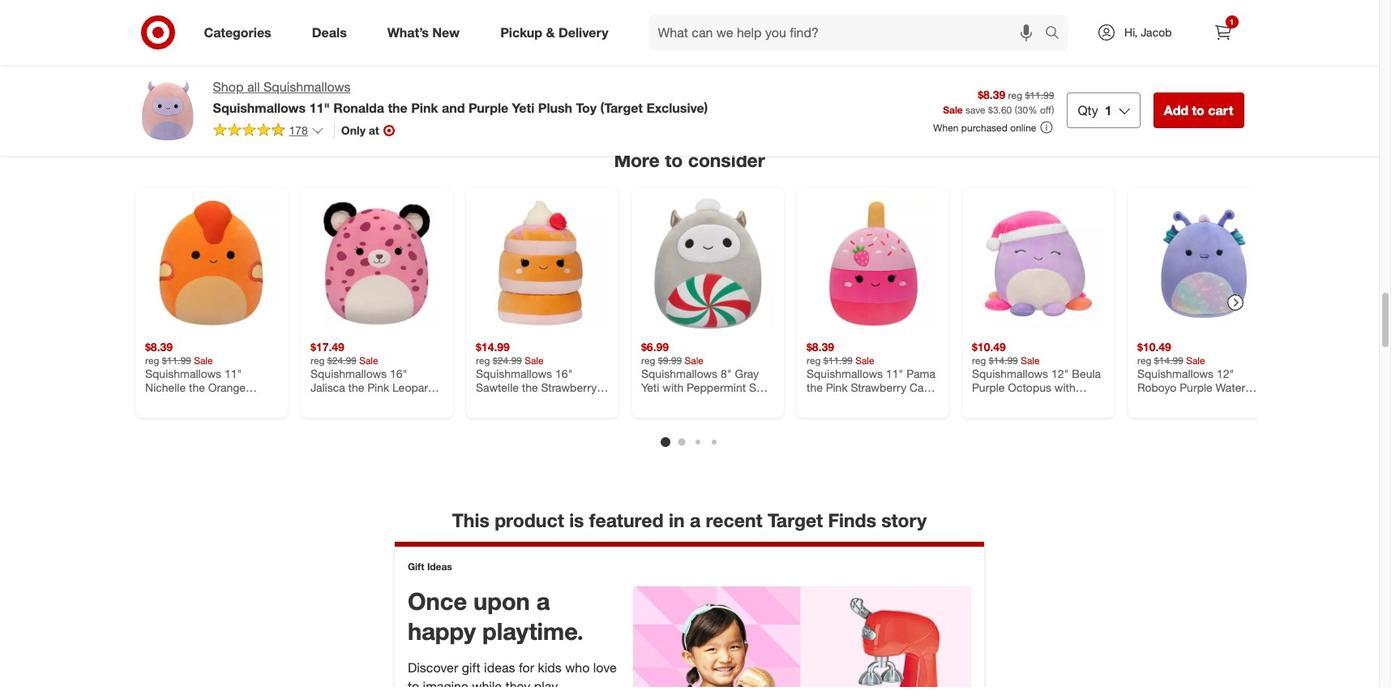Task type: vqa. For each thing, say whether or not it's contained in the screenshot.


Task type: locate. For each thing, give the bounding box(es) containing it.
0 vertical spatial 1
[[1230, 17, 1235, 27]]

categories link
[[190, 15, 292, 50]]

2 12" from the left
[[1217, 367, 1234, 380]]

online
[[1011, 121, 1037, 133]]

ronalda
[[334, 100, 384, 116]]

belly inside the $17.49 reg $24.99 sale squishmallows 16" jalisca the pink leopard with fuzzy belly plush toy
[[367, 395, 391, 409]]

0 horizontal spatial (target
[[476, 409, 510, 423]]

8"
[[721, 367, 732, 380]]

the right ronalda
[[388, 100, 408, 116]]

1 12" from the left
[[1052, 367, 1069, 380]]

$14.99 up octopus
[[989, 354, 1018, 367]]

1 horizontal spatial 12"
[[1217, 367, 1234, 380]]

jacob
[[1141, 25, 1172, 39]]

0 horizontal spatial $11.99
[[162, 354, 191, 367]]

2 medium from the left
[[1166, 395, 1207, 409]]

once upon a happy playtime. image
[[633, 587, 972, 687]]

the up 'pop'
[[807, 381, 823, 395]]

$8.39 reg $11.99 sale squishmallows 11" nichelle the orange dinosaur with fuzzy head plush toy
[[145, 340, 277, 423]]

reg inside $14.99 reg $24.99 sale squishmallows 16" sawtelle the strawberry pancakes plush toy (target exclusive)
[[476, 354, 490, 367]]

reg for peppermint
[[641, 354, 655, 367]]

$11.99 up off at the top right
[[1026, 89, 1055, 101]]

0 horizontal spatial 12"
[[1052, 367, 1069, 380]]

$14.99 inside $10.49 reg $14.99 sale squishmallows 12" beula purple octopus with santa hat medium plush
[[989, 354, 1018, 367]]

sale inside the $17.49 reg $24.99 sale squishmallows 16" jalisca the pink leopard with fuzzy belly plush toy
[[359, 354, 378, 367]]

$11.99 inside $8.39 reg $11.99 sale save $ 3.60 ( 30 % off )
[[1026, 89, 1055, 101]]

strawberry right sawtelle
[[541, 381, 597, 395]]

16" inside the $17.49 reg $24.99 sale squishmallows 16" jalisca the pink leopard with fuzzy belly plush toy
[[390, 367, 407, 380]]

the inside the $17.49 reg $24.99 sale squishmallows 16" jalisca the pink leopard with fuzzy belly plush toy
[[348, 381, 364, 395]]

plush down the water
[[1210, 395, 1238, 409]]

0 horizontal spatial $10.49
[[972, 340, 1006, 354]]

the inside $8.39 reg $11.99 sale squishmallows 11" pama the pink strawberry cake pop plush toy
[[807, 381, 823, 395]]

0 horizontal spatial $8.39
[[145, 340, 172, 354]]

sale for nichelle
[[194, 354, 213, 367]]

$10.49 reg $14.99 sale squishmallows 12" beula purple octopus with santa hat medium plush
[[972, 340, 1101, 409]]

the for squishmallows 11" pama the pink strawberry cake pop plush toy
[[807, 381, 823, 395]]

reg up (
[[1009, 89, 1023, 101]]

qty
[[1078, 102, 1099, 118]]

$14.99 reg $24.99 sale squishmallows 16" sawtelle the strawberry pancakes plush toy (target exclusive)
[[476, 340, 597, 423]]

0 horizontal spatial exclusive)
[[513, 409, 564, 423]]

nichelle
[[145, 381, 185, 395]]

sale for 3.60
[[943, 104, 963, 116]]

$11.99 up nichelle
[[162, 354, 191, 367]]

squishmallows up jalisca
[[310, 367, 387, 380]]

0 horizontal spatial pink
[[367, 381, 389, 395]]

1 belly from the left
[[367, 395, 391, 409]]

with inside $10.49 reg $14.99 sale squishmallows 12" beula purple octopus with santa hat medium plush
[[1055, 381, 1076, 395]]

$11.99 inside $8.39 reg $11.99 sale squishmallows 11" nichelle the orange dinosaur with fuzzy head plush toy
[[162, 354, 191, 367]]

2 horizontal spatial $14.99
[[1154, 354, 1184, 367]]

1 horizontal spatial $11.99
[[824, 354, 853, 367]]

2 16" from the left
[[555, 367, 573, 380]]

16" for pink
[[390, 367, 407, 380]]

plush down beula
[[1070, 395, 1098, 409]]

reg inside $6.99 reg $9.99 sale squishmallows 8" gray yeti with peppermint swirl belly little plush
[[641, 354, 655, 367]]

0 horizontal spatial yeti
[[512, 100, 535, 116]]

image of squishmallows 11" ronalda the pink and purple yeti plush toy (target exclusive) image
[[135, 78, 200, 143]]

0 horizontal spatial 16"
[[390, 367, 407, 380]]

reg for strawberry
[[807, 354, 821, 367]]

sale inside $8.39 reg $11.99 sale save $ 3.60 ( 30 % off )
[[943, 104, 963, 116]]

1 $24.99 from the left
[[327, 354, 356, 367]]

is
[[570, 509, 584, 532]]

more
[[614, 148, 660, 171]]

1 horizontal spatial 11"
[[310, 100, 330, 116]]

1 horizontal spatial medium
[[1166, 395, 1207, 409]]

$11.99 up 'pop'
[[824, 354, 853, 367]]

$14.99 inside the $10.49 reg $14.99 sale squishmallows 12" roboyo purple water alien medium plush
[[1154, 354, 1184, 367]]

$14.99
[[476, 340, 510, 354], [989, 354, 1018, 367], [1154, 354, 1184, 367]]

$14.99 up sawtelle
[[476, 340, 510, 354]]

11"
[[310, 100, 330, 116], [224, 367, 242, 380], [886, 367, 904, 380]]

add
[[152, 15, 171, 27], [318, 15, 336, 27], [483, 15, 501, 27], [648, 15, 667, 27], [814, 15, 832, 27], [979, 15, 998, 27], [1145, 15, 1163, 27], [1164, 102, 1189, 118]]

with down orange
[[193, 395, 214, 409]]

12" inside $10.49 reg $14.99 sale squishmallows 12" beula purple octopus with santa hat medium plush
[[1052, 367, 1069, 380]]

2 fuzzy from the left
[[334, 395, 363, 409]]

medium down roboyo
[[1166, 395, 1207, 409]]

yeti down $9.99
[[641, 381, 659, 395]]

$14.99 for squishmallows 12" beula purple octopus with santa hat medium plush
[[989, 354, 1018, 367]]

pink left leopard
[[367, 381, 389, 395]]

squishmallows 12" roboyo purple water alien medium plush image
[[1138, 197, 1271, 330]]

the inside shop all squishmallows squishmallows 11" ronalda the pink and purple yeti plush toy (target exclusive)
[[388, 100, 408, 116]]

1 horizontal spatial exclusive)
[[647, 100, 708, 116]]

toy right the pancakes at the bottom left
[[559, 395, 576, 409]]

0 horizontal spatial strawberry
[[541, 381, 597, 395]]

1 horizontal spatial fuzzy
[[334, 395, 363, 409]]

squishmallows inside $14.99 reg $24.99 sale squishmallows 16" sawtelle the strawberry pancakes plush toy (target exclusive)
[[476, 367, 552, 380]]

squishmallows inside $6.99 reg $9.99 sale squishmallows 8" gray yeti with peppermint swirl belly little plush
[[641, 367, 717, 380]]

178
[[289, 123, 308, 137]]

pink inside $8.39 reg $11.99 sale squishmallows 11" pama the pink strawberry cake pop plush toy
[[826, 381, 848, 395]]

What can we help you find? suggestions appear below search field
[[649, 15, 1050, 50]]

a
[[690, 509, 701, 532], [537, 587, 550, 616]]

toy right 'pop'
[[861, 395, 878, 409]]

plush down the pickup & delivery link
[[538, 100, 573, 116]]

pink inside shop all squishmallows squishmallows 11" ronalda the pink and purple yeti plush toy (target exclusive)
[[411, 100, 438, 116]]

0 horizontal spatial a
[[537, 587, 550, 616]]

qty 1
[[1078, 102, 1113, 118]]

toy down leopard
[[426, 395, 443, 409]]

imagine
[[423, 678, 469, 687]]

reg up nichelle
[[145, 354, 159, 367]]

0 horizontal spatial 11"
[[224, 367, 242, 380]]

with inside $6.99 reg $9.99 sale squishmallows 8" gray yeti with peppermint swirl belly little plush
[[662, 381, 684, 395]]

the right jalisca
[[348, 381, 364, 395]]

upon
[[474, 587, 530, 616]]

plush down leopard
[[394, 395, 423, 409]]

squishmallows inside the $10.49 reg $14.99 sale squishmallows 12" roboyo purple water alien medium plush
[[1138, 367, 1214, 380]]

11" inside shop all squishmallows squishmallows 11" ronalda the pink and purple yeti plush toy (target exclusive)
[[310, 100, 330, 116]]

search button
[[1038, 15, 1077, 54]]

2 horizontal spatial 11"
[[886, 367, 904, 380]]

1 horizontal spatial $8.39
[[807, 340, 834, 354]]

0 horizontal spatial fuzzy
[[217, 395, 246, 409]]

hi, jacob
[[1125, 25, 1172, 39]]

peppermint
[[687, 381, 746, 395]]

$11.99
[[1026, 89, 1055, 101], [162, 354, 191, 367], [824, 354, 853, 367]]

1 vertical spatial 1
[[1105, 102, 1113, 118]]

squishmallows 8" gray yeti with peppermint swirl belly little plush image
[[641, 197, 774, 330]]

$14.99 for squishmallows 12" roboyo purple water alien medium plush
[[1154, 354, 1184, 367]]

medium down octopus
[[1026, 395, 1067, 409]]

in
[[669, 509, 685, 532]]

reg down $17.49
[[310, 354, 324, 367]]

fuzzy inside $8.39 reg $11.99 sale squishmallows 11" nichelle the orange dinosaur with fuzzy head plush toy
[[217, 395, 246, 409]]

1 horizontal spatial purple
[[972, 381, 1005, 395]]

plush down dinosaur
[[145, 409, 173, 423]]

sale for gray
[[685, 354, 704, 367]]

1 vertical spatial a
[[537, 587, 550, 616]]

purple inside $10.49 reg $14.99 sale squishmallows 12" beula purple octopus with santa hat medium plush
[[972, 381, 1005, 395]]

0 vertical spatial a
[[690, 509, 701, 532]]

strawberry inside $14.99 reg $24.99 sale squishmallows 16" sawtelle the strawberry pancakes plush toy (target exclusive)
[[541, 381, 597, 395]]

squishmallows for squishmallows 11" pama the pink strawberry cake pop plush toy
[[807, 367, 883, 380]]

0 vertical spatial yeti
[[512, 100, 535, 116]]

$10.49 for squishmallows 12" beula purple octopus with santa hat medium plush
[[972, 340, 1006, 354]]

0 horizontal spatial purple
[[469, 100, 509, 116]]

fuzzy for pink
[[334, 395, 363, 409]]

11" inside $8.39 reg $11.99 sale squishmallows 11" nichelle the orange dinosaur with fuzzy head plush toy
[[224, 367, 242, 380]]

with
[[662, 381, 684, 395], [1055, 381, 1076, 395], [193, 395, 214, 409], [310, 395, 331, 409]]

$11.99 for dinosaur
[[162, 354, 191, 367]]

yeti
[[512, 100, 535, 116], [641, 381, 659, 395]]

$8.39 inside $8.39 reg $11.99 sale save $ 3.60 ( 30 % off )
[[978, 87, 1006, 101]]

reg up sawtelle
[[476, 354, 490, 367]]

0 horizontal spatial belly
[[367, 395, 391, 409]]

squishmallows up 'pop'
[[807, 367, 883, 380]]

squishmallows inside $8.39 reg $11.99 sale squishmallows 11" pama the pink strawberry cake pop plush toy
[[807, 367, 883, 380]]

reg inside $10.49 reg $14.99 sale squishmallows 12" beula purple octopus with santa hat medium plush
[[972, 354, 986, 367]]

hat
[[1005, 395, 1023, 409]]

plush inside the $10.49 reg $14.99 sale squishmallows 12" roboyo purple water alien medium plush
[[1210, 395, 1238, 409]]

exclusive) up more to consider
[[647, 100, 708, 116]]

the right sawtelle
[[522, 381, 538, 395]]

reg for %
[[1009, 89, 1023, 101]]

a right the in
[[690, 509, 701, 532]]

$24.99 inside the $17.49 reg $24.99 sale squishmallows 16" jalisca the pink leopard with fuzzy belly plush toy
[[327, 354, 356, 367]]

fuzzy down jalisca
[[334, 395, 363, 409]]

squishmallows for squishmallows 16" jalisca the pink leopard with fuzzy belly plush toy
[[310, 367, 387, 380]]

0 horizontal spatial medium
[[1026, 395, 1067, 409]]

reg inside the $10.49 reg $14.99 sale squishmallows 12" roboyo purple water alien medium plush
[[1138, 354, 1152, 367]]

1 horizontal spatial $24.99
[[493, 354, 522, 367]]

2 horizontal spatial purple
[[1180, 381, 1213, 395]]

$10.49
[[972, 340, 1006, 354], [1138, 340, 1172, 354]]

sale inside the $10.49 reg $14.99 sale squishmallows 12" roboyo purple water alien medium plush
[[1186, 354, 1205, 367]]

12" inside the $10.49 reg $14.99 sale squishmallows 12" roboyo purple water alien medium plush
[[1217, 367, 1234, 380]]

sale inside $8.39 reg $11.99 sale squishmallows 11" pama the pink strawberry cake pop plush toy
[[855, 354, 874, 367]]

the inside $14.99 reg $24.99 sale squishmallows 16" sawtelle the strawberry pancakes plush toy (target exclusive)
[[522, 381, 538, 395]]

add to cart button
[[145, 9, 212, 35], [310, 9, 377, 35], [476, 9, 543, 35], [641, 9, 708, 35], [807, 9, 873, 35], [972, 9, 1039, 35], [1138, 9, 1204, 35], [1154, 92, 1245, 128]]

)
[[1052, 104, 1055, 116]]

11" left ronalda
[[310, 100, 330, 116]]

$10.49 inside the $10.49 reg $14.99 sale squishmallows 12" roboyo purple water alien medium plush
[[1138, 340, 1172, 354]]

exclusive)
[[647, 100, 708, 116], [513, 409, 564, 423]]

$6.99
[[641, 340, 669, 354]]

16"
[[390, 367, 407, 380], [555, 367, 573, 380]]

plush down peppermint
[[697, 395, 725, 409]]

$8.39 for 30
[[978, 87, 1006, 101]]

$24.99 down $17.49
[[327, 354, 356, 367]]

11" inside $8.39 reg $11.99 sale squishmallows 11" pama the pink strawberry cake pop plush toy
[[886, 367, 904, 380]]

plush inside $8.39 reg $11.99 sale squishmallows 11" pama the pink strawberry cake pop plush toy
[[830, 395, 858, 409]]

2 horizontal spatial pink
[[826, 381, 848, 395]]

reg inside $8.39 reg $11.99 sale save $ 3.60 ( 30 % off )
[[1009, 89, 1023, 101]]

squishmallows up sawtelle
[[476, 367, 552, 380]]

gift
[[462, 659, 481, 676]]

squishmallows inside $10.49 reg $14.99 sale squishmallows 12" beula purple octopus with santa hat medium plush
[[972, 367, 1048, 380]]

pink for $17.49
[[367, 381, 389, 395]]

squishmallows inside $8.39 reg $11.99 sale squishmallows 11" nichelle the orange dinosaur with fuzzy head plush toy
[[145, 367, 221, 380]]

1 horizontal spatial 16"
[[555, 367, 573, 380]]

a up playtime.
[[537, 587, 550, 616]]

story
[[882, 509, 927, 532]]

$24.99 up sawtelle
[[493, 354, 522, 367]]

pink up 'pop'
[[826, 381, 848, 395]]

exclusive) down the pancakes at the bottom left
[[513, 409, 564, 423]]

purple right and
[[469, 100, 509, 116]]

finds
[[829, 509, 877, 532]]

recent
[[706, 509, 763, 532]]

$10.49 up santa
[[972, 340, 1006, 354]]

the for squishmallows 16" jalisca the pink leopard with fuzzy belly plush toy
[[348, 381, 364, 395]]

plush right 'pop'
[[830, 395, 858, 409]]

fuzzy inside the $17.49 reg $24.99 sale squishmallows 16" jalisca the pink leopard with fuzzy belly plush toy
[[334, 395, 363, 409]]

strawberry left cake
[[851, 381, 907, 395]]

toy down dinosaur
[[176, 409, 193, 423]]

this
[[452, 509, 490, 532]]

hi,
[[1125, 25, 1138, 39]]

squishmallows up roboyo
[[1138, 367, 1214, 380]]

play.
[[534, 678, 560, 687]]

1 horizontal spatial belly
[[641, 395, 666, 409]]

squishmallows
[[264, 79, 351, 95], [213, 100, 306, 116], [145, 367, 221, 380], [310, 367, 387, 380], [476, 367, 552, 380], [641, 367, 717, 380], [807, 367, 883, 380], [972, 367, 1048, 380], [1138, 367, 1214, 380]]

purple inside the $10.49 reg $14.99 sale squishmallows 12" roboyo purple water alien medium plush
[[1180, 381, 1213, 395]]

1 horizontal spatial (target
[[601, 100, 643, 116]]

sale for jalisca
[[359, 354, 378, 367]]

$8.39 inside $8.39 reg $11.99 sale squishmallows 11" nichelle the orange dinosaur with fuzzy head plush toy
[[145, 340, 172, 354]]

yeti right and
[[512, 100, 535, 116]]

$14.99 inside $14.99 reg $24.99 sale squishmallows 16" sawtelle the strawberry pancakes plush toy (target exclusive)
[[476, 340, 510, 354]]

1 strawberry from the left
[[541, 381, 597, 395]]

$10.49 inside $10.49 reg $14.99 sale squishmallows 12" beula purple octopus with santa hat medium plush
[[972, 340, 1006, 354]]

squishmallows up octopus
[[972, 367, 1048, 380]]

1 right qty
[[1105, 102, 1113, 118]]

squishmallows up little
[[641, 367, 717, 380]]

squishmallows for squishmallows 12" roboyo purple water alien medium plush
[[1138, 367, 1214, 380]]

1 right the jacob
[[1230, 17, 1235, 27]]

1 horizontal spatial yeti
[[641, 381, 659, 395]]

sale inside $14.99 reg $24.99 sale squishmallows 16" sawtelle the strawberry pancakes plush toy (target exclusive)
[[524, 354, 544, 367]]

1 vertical spatial exclusive)
[[513, 409, 564, 423]]

sale inside $6.99 reg $9.99 sale squishmallows 8" gray yeti with peppermint swirl belly little plush
[[685, 354, 704, 367]]

2 belly from the left
[[641, 395, 666, 409]]

1 fuzzy from the left
[[217, 395, 246, 409]]

purple up santa
[[972, 381, 1005, 395]]

12" up the water
[[1217, 367, 1234, 380]]

$10.49 for squishmallows 12" roboyo purple water alien medium plush
[[1138, 340, 1172, 354]]

purple
[[469, 100, 509, 116], [972, 381, 1005, 395], [1180, 381, 1213, 395]]

cart
[[185, 15, 204, 27], [351, 15, 370, 27], [516, 15, 535, 27], [682, 15, 701, 27], [847, 15, 866, 27], [1013, 15, 1032, 27], [1178, 15, 1197, 27], [1209, 102, 1234, 118]]

toy
[[576, 100, 597, 116], [426, 395, 443, 409], [559, 395, 576, 409], [861, 395, 878, 409], [176, 409, 193, 423]]

$14.99 up roboyo
[[1154, 354, 1184, 367]]

16" inside $14.99 reg $24.99 sale squishmallows 16" sawtelle the strawberry pancakes plush toy (target exclusive)
[[555, 367, 573, 380]]

discover gift ideas for kids who love to imagine while they play.
[[408, 659, 617, 687]]

shop
[[213, 79, 244, 95]]

(
[[1015, 104, 1018, 116]]

categories
[[204, 24, 271, 40]]

$8.39 up 'pop'
[[807, 340, 834, 354]]

with down beula
[[1055, 381, 1076, 395]]

11" left pama
[[886, 367, 904, 380]]

$8.39 up nichelle
[[145, 340, 172, 354]]

gift ideas
[[408, 561, 452, 573]]

$11.99 inside $8.39 reg $11.99 sale squishmallows 11" pama the pink strawberry cake pop plush toy
[[824, 354, 853, 367]]

to
[[173, 15, 183, 27], [339, 15, 348, 27], [504, 15, 514, 27], [670, 15, 679, 27], [835, 15, 844, 27], [1001, 15, 1010, 27], [1166, 15, 1175, 27], [1193, 102, 1205, 118], [665, 148, 683, 171], [408, 678, 419, 687]]

squishmallows inside the $17.49 reg $24.99 sale squishmallows 16" jalisca the pink leopard with fuzzy belly plush toy
[[310, 367, 387, 380]]

product
[[495, 509, 564, 532]]

plush inside $6.99 reg $9.99 sale squishmallows 8" gray yeti with peppermint swirl belly little plush
[[697, 395, 725, 409]]

toy inside $14.99 reg $24.99 sale squishmallows 16" sawtelle the strawberry pancakes plush toy (target exclusive)
[[559, 395, 576, 409]]

reg inside the $17.49 reg $24.99 sale squishmallows 16" jalisca the pink leopard with fuzzy belly plush toy
[[310, 354, 324, 367]]

pickup & delivery link
[[487, 15, 629, 50]]

0 vertical spatial exclusive)
[[647, 100, 708, 116]]

1 medium from the left
[[1026, 395, 1067, 409]]

pink for $8.39
[[826, 381, 848, 395]]

with up little
[[662, 381, 684, 395]]

$8.39 inside $8.39 reg $11.99 sale squishmallows 11" pama the pink strawberry cake pop plush toy
[[807, 340, 834, 354]]

fuzzy down orange
[[217, 395, 246, 409]]

strawberry
[[541, 381, 597, 395], [851, 381, 907, 395]]

pink left and
[[411, 100, 438, 116]]

12" left beula
[[1052, 367, 1069, 380]]

reg inside $8.39 reg $11.99 sale squishmallows 11" nichelle the orange dinosaur with fuzzy head plush toy
[[145, 354, 159, 367]]

pink inside the $17.49 reg $24.99 sale squishmallows 16" jalisca the pink leopard with fuzzy belly plush toy
[[367, 381, 389, 395]]

pickup
[[501, 24, 543, 40]]

1 horizontal spatial $14.99
[[989, 354, 1018, 367]]

$
[[989, 104, 994, 116]]

sale inside $8.39 reg $11.99 sale squishmallows 11" nichelle the orange dinosaur with fuzzy head plush toy
[[194, 354, 213, 367]]

(target down the pancakes at the bottom left
[[476, 409, 510, 423]]

$24.99
[[327, 354, 356, 367], [493, 354, 522, 367]]

purple left the water
[[1180, 381, 1213, 395]]

$8.39 for pink
[[807, 340, 834, 354]]

12"
[[1052, 367, 1069, 380], [1217, 367, 1234, 380]]

toy down delivery
[[576, 100, 597, 116]]

$24.99 for $17.49
[[327, 354, 356, 367]]

1 horizontal spatial pink
[[411, 100, 438, 116]]

reg inside $8.39 reg $11.99 sale squishmallows 11" pama the pink strawberry cake pop plush toy
[[807, 354, 821, 367]]

11" for squishmallows 11" nichelle the orange dinosaur with fuzzy head plush toy
[[224, 367, 242, 380]]

reg down $6.99 on the left of page
[[641, 354, 655, 367]]

reg up santa
[[972, 354, 986, 367]]

$24.99 inside $14.99 reg $24.99 sale squishmallows 16" sawtelle the strawberry pancakes plush toy (target exclusive)
[[493, 354, 522, 367]]

plush inside $8.39 reg $11.99 sale squishmallows 11" nichelle the orange dinosaur with fuzzy head plush toy
[[145, 409, 173, 423]]

2 strawberry from the left
[[851, 381, 907, 395]]

2 horizontal spatial $8.39
[[978, 87, 1006, 101]]

jalisca
[[310, 381, 345, 395]]

2 $10.49 from the left
[[1138, 340, 1172, 354]]

add to cart
[[152, 15, 204, 27], [318, 15, 370, 27], [483, 15, 535, 27], [648, 15, 701, 27], [814, 15, 866, 27], [979, 15, 1032, 27], [1145, 15, 1197, 27], [1164, 102, 1234, 118]]

plush right the pancakes at the bottom left
[[528, 395, 556, 409]]

0 horizontal spatial 1
[[1105, 102, 1113, 118]]

$8.39
[[978, 87, 1006, 101], [145, 340, 172, 354], [807, 340, 834, 354]]

1 16" from the left
[[390, 367, 407, 380]]

fuzzy
[[217, 395, 246, 409], [334, 395, 363, 409]]

2 $24.99 from the left
[[493, 354, 522, 367]]

$8.39 reg $11.99 sale squishmallows 11" pama the pink strawberry cake pop plush toy
[[807, 340, 936, 409]]

reg up roboyo
[[1138, 354, 1152, 367]]

ideas
[[427, 561, 452, 573]]

1 $10.49 from the left
[[972, 340, 1006, 354]]

0 horizontal spatial $14.99
[[476, 340, 510, 354]]

1 horizontal spatial $10.49
[[1138, 340, 1172, 354]]

$8.39 up $ at the top right of page
[[978, 87, 1006, 101]]

ideas
[[484, 659, 515, 676]]

reg for leopard
[[310, 354, 324, 367]]

yeti inside $6.99 reg $9.99 sale squishmallows 8" gray yeti with peppermint swirl belly little plush
[[641, 381, 659, 395]]

11" up orange
[[224, 367, 242, 380]]

the left orange
[[189, 381, 205, 395]]

a inside once upon a happy playtime.
[[537, 587, 550, 616]]

0 horizontal spatial $24.99
[[327, 354, 356, 367]]

1 vertical spatial (target
[[476, 409, 510, 423]]

$10.49 up roboyo
[[1138, 340, 1172, 354]]

this product is featured in a recent target finds story
[[452, 509, 927, 532]]

2 horizontal spatial $11.99
[[1026, 89, 1055, 101]]

squishmallows up nichelle
[[145, 367, 221, 380]]

(target up 'more' on the left of page
[[601, 100, 643, 116]]

reg for with
[[972, 354, 986, 367]]

1 vertical spatial yeti
[[641, 381, 659, 395]]

1 horizontal spatial 1
[[1230, 17, 1235, 27]]

$6.99 reg $9.99 sale squishmallows 8" gray yeti with peppermint swirl belly little plush
[[641, 340, 774, 409]]

the inside $8.39 reg $11.99 sale squishmallows 11" nichelle the orange dinosaur with fuzzy head plush toy
[[189, 381, 205, 395]]

0 vertical spatial (target
[[601, 100, 643, 116]]

sale inside $10.49 reg $14.99 sale squishmallows 12" beula purple octopus with santa hat medium plush
[[1021, 354, 1040, 367]]

purple inside shop all squishmallows squishmallows 11" ronalda the pink and purple yeti plush toy (target exclusive)
[[469, 100, 509, 116]]

with down jalisca
[[310, 395, 331, 409]]

1 horizontal spatial strawberry
[[851, 381, 907, 395]]

more to consider
[[614, 148, 765, 171]]

reg up 'pop'
[[807, 354, 821, 367]]



Task type: describe. For each thing, give the bounding box(es) containing it.
water
[[1216, 381, 1246, 395]]

they
[[506, 678, 531, 687]]

gift
[[408, 561, 425, 573]]

medium inside the $10.49 reg $14.99 sale squishmallows 12" roboyo purple water alien medium plush
[[1166, 395, 1207, 409]]

to inside discover gift ideas for kids who love to imagine while they play.
[[408, 678, 419, 687]]

purple for squishmallows 12" beula purple octopus with santa hat medium plush
[[972, 381, 1005, 395]]

alien
[[1138, 395, 1163, 409]]

roboyo
[[1138, 381, 1177, 395]]

love
[[594, 659, 617, 676]]

pancakes
[[476, 395, 525, 409]]

12" for water
[[1217, 367, 1234, 380]]

featured
[[590, 509, 664, 532]]

squishmallows 11" nichelle the orange dinosaur with fuzzy head plush toy image
[[145, 197, 278, 330]]

the for squishmallows 16" sawtelle the strawberry pancakes plush toy (target exclusive)
[[522, 381, 538, 395]]

16" for strawberry
[[555, 367, 573, 380]]

leopard
[[392, 381, 434, 395]]

squishmallows for squishmallows 8" gray yeti with peppermint swirl belly little plush
[[641, 367, 717, 380]]

toy inside $8.39 reg $11.99 sale squishmallows 11" pama the pink strawberry cake pop plush toy
[[861, 395, 878, 409]]

toy inside the $17.49 reg $24.99 sale squishmallows 16" jalisca the pink leopard with fuzzy belly plush toy
[[426, 395, 443, 409]]

search
[[1038, 26, 1077, 42]]

reg for dinosaur
[[145, 354, 159, 367]]

swirl
[[749, 381, 774, 395]]

toy inside shop all squishmallows squishmallows 11" ronalda the pink and purple yeti plush toy (target exclusive)
[[576, 100, 597, 116]]

(target inside $14.99 reg $24.99 sale squishmallows 16" sawtelle the strawberry pancakes plush toy (target exclusive)
[[476, 409, 510, 423]]

squishmallows down all
[[213, 100, 306, 116]]

sale for roboyo
[[1186, 354, 1205, 367]]

consider
[[688, 148, 765, 171]]

target
[[768, 509, 823, 532]]

only at
[[341, 123, 379, 137]]

sale for sawtelle
[[524, 354, 544, 367]]

178 link
[[213, 122, 324, 141]]

playtime.
[[483, 616, 584, 645]]

pama
[[907, 367, 936, 380]]

squishmallows 16" jalisca the pink leopard with fuzzy belly plush toy image
[[310, 197, 443, 330]]

all
[[247, 79, 260, 95]]

cake
[[910, 381, 936, 395]]

fuzzy for orange
[[217, 395, 246, 409]]

11" for squishmallows 11" pama the pink strawberry cake pop plush toy
[[886, 367, 904, 380]]

and
[[442, 100, 465, 116]]

what's new
[[388, 24, 460, 40]]

belly inside $6.99 reg $9.99 sale squishmallows 8" gray yeti with peppermint swirl belly little plush
[[641, 395, 666, 409]]

for
[[519, 659, 535, 676]]

exclusive) inside shop all squishmallows squishmallows 11" ronalda the pink and purple yeti plush toy (target exclusive)
[[647, 100, 708, 116]]

squishmallows for squishmallows 16" sawtelle the strawberry pancakes plush toy (target exclusive)
[[476, 367, 552, 380]]

squishmallows 12" beula purple octopus with santa hat medium plush image
[[972, 197, 1105, 330]]

plush inside the $17.49 reg $24.99 sale squishmallows 16" jalisca the pink leopard with fuzzy belly plush toy
[[394, 395, 423, 409]]

strawberry inside $8.39 reg $11.99 sale squishmallows 11" pama the pink strawberry cake pop plush toy
[[851, 381, 907, 395]]

$17.49
[[310, 340, 344, 354]]

discover
[[408, 659, 458, 676]]

sale for pama
[[855, 354, 874, 367]]

medium inside $10.49 reg $14.99 sale squishmallows 12" beula purple octopus with santa hat medium plush
[[1026, 395, 1067, 409]]

$8.39 for orange
[[145, 340, 172, 354]]

$17.49 reg $24.99 sale squishmallows 16" jalisca the pink leopard with fuzzy belly plush toy
[[310, 340, 443, 409]]

squishmallows for squishmallows 11" nichelle the orange dinosaur with fuzzy head plush toy
[[145, 367, 221, 380]]

at
[[369, 123, 379, 137]]

new
[[433, 24, 460, 40]]

$24.99 for $14.99
[[493, 354, 522, 367]]

toy inside $8.39 reg $11.99 sale squishmallows 11" nichelle the orange dinosaur with fuzzy head plush toy
[[176, 409, 193, 423]]

plush inside $10.49 reg $14.99 sale squishmallows 12" beula purple octopus with santa hat medium plush
[[1070, 395, 1098, 409]]

squishmallows up 178
[[264, 79, 351, 95]]

shop all squishmallows squishmallows 11" ronalda the pink and purple yeti plush toy (target exclusive)
[[213, 79, 708, 116]]

the for squishmallows 11" nichelle the orange dinosaur with fuzzy head plush toy
[[189, 381, 205, 395]]

squishmallows 16" sawtelle the strawberry pancakes plush toy (target exclusive) image
[[476, 197, 609, 330]]

$9.99
[[658, 354, 682, 367]]

$8.39 reg $11.99 sale save $ 3.60 ( 30 % off )
[[943, 87, 1055, 116]]

&
[[546, 24, 555, 40]]

dinosaur
[[145, 395, 190, 409]]

when
[[934, 121, 959, 133]]

squishmallows for squishmallows 12" beula purple octopus with santa hat medium plush
[[972, 367, 1048, 380]]

yeti inside shop all squishmallows squishmallows 11" ronalda the pink and purple yeti plush toy (target exclusive)
[[512, 100, 535, 116]]

gray
[[735, 367, 759, 380]]

what's new link
[[374, 15, 480, 50]]

$10.49 reg $14.99 sale squishmallows 12" roboyo purple water alien medium plush
[[1138, 340, 1246, 409]]

plush inside $14.99 reg $24.99 sale squishmallows 16" sawtelle the strawberry pancakes plush toy (target exclusive)
[[528, 395, 556, 409]]

30
[[1018, 104, 1029, 116]]

happy
[[408, 616, 476, 645]]

who
[[565, 659, 590, 676]]

once
[[408, 587, 467, 616]]

reg for alien
[[1138, 354, 1152, 367]]

save
[[966, 104, 986, 116]]

squishmallows 11" pama the pink strawberry cake pop plush toy image
[[807, 197, 940, 330]]

delivery
[[559, 24, 609, 40]]

$11.99 for strawberry
[[824, 354, 853, 367]]

sawtelle
[[476, 381, 519, 395]]

only
[[341, 123, 366, 137]]

pickup & delivery
[[501, 24, 609, 40]]

%
[[1029, 104, 1038, 116]]

3.60
[[994, 104, 1012, 116]]

kids
[[538, 659, 562, 676]]

1 link
[[1206, 15, 1241, 50]]

with inside $8.39 reg $11.99 sale squishmallows 11" nichelle the orange dinosaur with fuzzy head plush toy
[[193, 395, 214, 409]]

deals
[[312, 24, 347, 40]]

off
[[1041, 104, 1052, 116]]

head
[[249, 395, 277, 409]]

octopus
[[1008, 381, 1052, 395]]

purple for squishmallows 12" roboyo purple water alien medium plush
[[1180, 381, 1213, 395]]

sale for beula
[[1021, 354, 1040, 367]]

what's
[[388, 24, 429, 40]]

once upon a happy playtime.
[[408, 587, 584, 645]]

orange
[[208, 381, 245, 395]]

while
[[472, 678, 502, 687]]

1 horizontal spatial a
[[690, 509, 701, 532]]

with inside the $17.49 reg $24.99 sale squishmallows 16" jalisca the pink leopard with fuzzy belly plush toy
[[310, 395, 331, 409]]

purchased
[[962, 121, 1008, 133]]

$11.99 for %
[[1026, 89, 1055, 101]]

exclusive) inside $14.99 reg $24.99 sale squishmallows 16" sawtelle the strawberry pancakes plush toy (target exclusive)
[[513, 409, 564, 423]]

(target inside shop all squishmallows squishmallows 11" ronalda the pink and purple yeti plush toy (target exclusive)
[[601, 100, 643, 116]]

reg for pancakes
[[476, 354, 490, 367]]

beula
[[1072, 367, 1101, 380]]

when purchased online
[[934, 121, 1037, 133]]

plush inside shop all squishmallows squishmallows 11" ronalda the pink and purple yeti plush toy (target exclusive)
[[538, 100, 573, 116]]

santa
[[972, 395, 1002, 409]]

12" for octopus
[[1052, 367, 1069, 380]]



